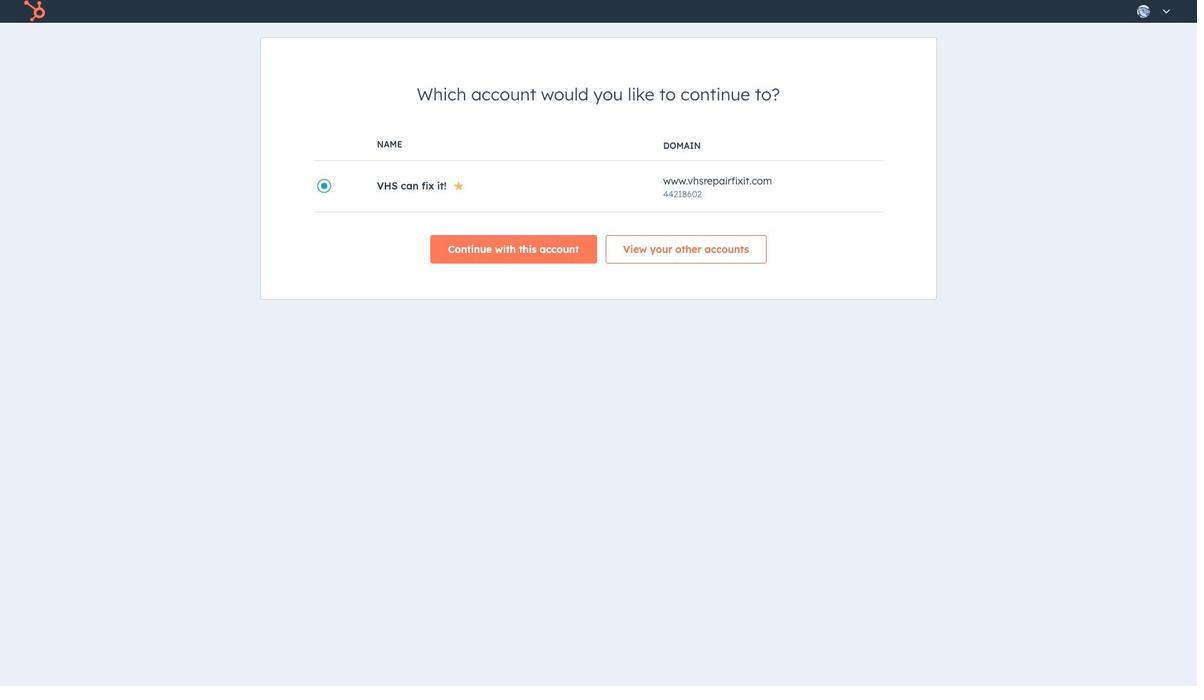 Task type: describe. For each thing, give the bounding box(es) containing it.
ruby anderson image
[[1137, 5, 1150, 18]]



Task type: vqa. For each thing, say whether or not it's contained in the screenshot.
menu
no



